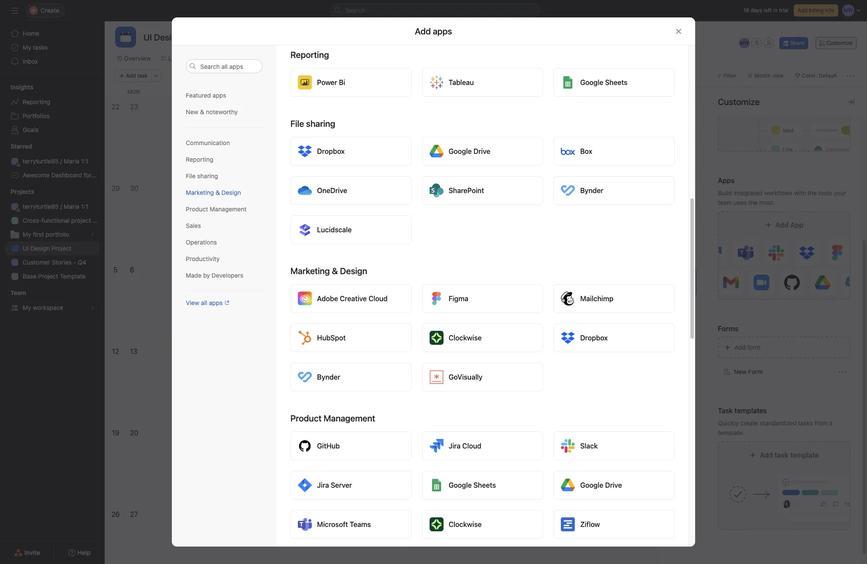 Task type: locate. For each thing, give the bounding box(es) containing it.
1 vertical spatial 23
[[560, 429, 568, 437]]

sharepoint image
[[430, 184, 444, 198]]

workspace
[[33, 304, 63, 312]]

0 vertical spatial clockwise
[[449, 334, 482, 342]]

my inside projects "element"
[[23, 231, 31, 238]]

tools
[[819, 189, 833, 197]]

project inside the starred element
[[107, 171, 127, 179]]

lucidscale image
[[298, 223, 312, 237]]

0 vertical spatial apps
[[213, 92, 226, 99]]

my for my tasks
[[23, 44, 31, 51]]

1 vertical spatial task
[[679, 249, 690, 255]]

1:1 inside the starred element
[[81, 158, 88, 165]]

mw
[[740, 40, 750, 46]]

1 terryturtle85 from the top
[[23, 158, 59, 165]]

new for new form
[[734, 368, 747, 376]]

github image
[[298, 439, 312, 453]]

0 horizontal spatial google sheets
[[449, 482, 496, 490]]

0 vertical spatial 16
[[744, 7, 750, 14]]

adobe creative cloud button
[[291, 285, 412, 313]]

2 my from the top
[[23, 231, 31, 238]]

my inside the 'global' element
[[23, 44, 31, 51]]

3 my from the top
[[23, 304, 31, 312]]

1 vertical spatial terryturtle85
[[23, 203, 59, 210]]

clockwise for clockwise icon
[[449, 334, 482, 342]]

calendar image
[[120, 32, 131, 42]]

terryturtle85 / maria 1:1 link inside the starred element
[[5, 154, 99, 168]]

onedrive
[[317, 187, 347, 195]]

1 vertical spatial bynder button
[[291, 363, 412, 392]]

quickly create standardized tasks from a template.
[[718, 420, 833, 437]]

0 horizontal spatial new
[[93, 171, 106, 179]]

0 vertical spatial /
[[60, 158, 62, 165]]

1 vertical spatial bynder
[[317, 374, 340, 381]]

stories
[[52, 259, 72, 266]]

maria up awesome dashboard for new project on the top of page
[[64, 158, 79, 165]]

file sharing
[[186, 172, 218, 180]]

1 horizontal spatial google drive button
[[554, 471, 675, 500]]

box image
[[561, 144, 575, 158]]

close details image
[[848, 98, 855, 105]]

1 vertical spatial 2
[[849, 511, 853, 519]]

1 horizontal spatial reporting
[[186, 156, 213, 163]]

adobe creative cloud image
[[298, 292, 312, 306]]

inbox
[[23, 58, 38, 65]]

2 vertical spatial my
[[23, 304, 31, 312]]

add inside add billing info button
[[798, 7, 808, 14]]

2 1:1 from the top
[[81, 203, 88, 210]]

terryturtle85 / maria 1:1 link for functional
[[5, 200, 99, 214]]

0 vertical spatial customize
[[827, 40, 853, 46]]

the down integrated
[[749, 199, 758, 206]]

bynder image
[[298, 370, 312, 384]]

16 down dropbox image
[[560, 348, 567, 356]]

bynder right bynder image
[[317, 374, 340, 381]]

wed
[[414, 89, 426, 95]]

0 horizontal spatial the
[[749, 199, 758, 206]]

/ up dashboard
[[60, 158, 62, 165]]

my left first
[[23, 231, 31, 238]]

apps right 'all'
[[209, 299, 223, 307]]

new inside 'button'
[[186, 108, 198, 116]]

apps inside "link"
[[209, 299, 223, 307]]

terryturtle85 / maria 1:1 up the awesome dashboard for new project link
[[23, 158, 88, 165]]

2 horizontal spatial 1
[[738, 511, 741, 519]]

1 vertical spatial 1:1
[[81, 203, 88, 210]]

customize
[[827, 40, 853, 46], [718, 97, 760, 107]]

1 vertical spatial new
[[93, 171, 106, 179]]

team button
[[0, 289, 26, 298]]

terryturtle85 for awesome
[[23, 158, 59, 165]]

low
[[783, 146, 793, 153]]

29 left clockwise image
[[416, 511, 425, 519]]

google drive button up the ziflow button
[[554, 471, 675, 500]]

previous month image
[[207, 72, 214, 79]]

add task button
[[115, 70, 152, 82], [657, 246, 694, 258]]

terryturtle85 up the awesome
[[23, 158, 59, 165]]

2 vertical spatial project
[[38, 273, 58, 280]]

marketing for marketing & design
[[186, 189, 214, 196]]

terryturtle85 inside the starred element
[[23, 158, 59, 165]]

project up stories
[[52, 245, 71, 252]]

0 vertical spatial november
[[235, 71, 274, 81]]

0 horizontal spatial bynder button
[[291, 363, 412, 392]]

1 vertical spatial 29
[[416, 511, 425, 519]]

my down team
[[23, 304, 31, 312]]

1 clockwise from the top
[[449, 334, 482, 342]]

1 horizontal spatial dropbox button
[[554, 324, 675, 353]]

new & noteworthy button
[[186, 104, 263, 120]]

hubspot
[[317, 334, 346, 342]]

tasks down home
[[33, 44, 48, 51]]

bynder right bynder icon
[[581, 187, 604, 195]]

plan
[[93, 217, 105, 224]]

& inside marketing & design button
[[216, 189, 220, 196]]

workflow link
[[320, 54, 354, 63]]

add inside add form button
[[735, 344, 746, 351]]

jira server
[[317, 482, 352, 490]]

0 vertical spatial 30
[[130, 185, 139, 192]]

/ up cross-functional project plan
[[60, 203, 62, 210]]

marketing down file sharing
[[186, 189, 214, 196]]

1 right december
[[738, 511, 741, 519]]

terryturtle85 / maria 1:1 link inside projects "element"
[[5, 200, 99, 214]]

/ inside the starred element
[[60, 158, 62, 165]]

1 vertical spatial 28
[[273, 511, 282, 519]]

share button
[[780, 37, 809, 49]]

1 horizontal spatial the
[[808, 189, 817, 197]]

1 vertical spatial design
[[30, 245, 50, 252]]

global element
[[0, 21, 105, 74]]

dropbox for dropbox icon
[[317, 147, 345, 155]]

hubspot button
[[291, 324, 412, 353]]

form for add form
[[748, 344, 761, 351]]

1 vertical spatial add task
[[668, 249, 690, 255]]

terryturtle85 / maria 1:1 link up dashboard
[[5, 154, 99, 168]]

1 right 'sharepoint' icon
[[451, 185, 454, 192]]

7
[[273, 266, 277, 274]]

1 up task
[[675, 256, 678, 262]]

tasks inside the 'global' element
[[33, 44, 48, 51]]

1 vertical spatial apps
[[209, 299, 223, 307]]

clockwise button
[[422, 324, 543, 353], [422, 511, 543, 539]]

google drive button up sharepoint button
[[422, 137, 543, 166]]

apps down rules
[[677, 213, 689, 220]]

add task up 1 form
[[668, 249, 690, 255]]

1 terryturtle85 / maria 1:1 from the top
[[23, 158, 88, 165]]

google sheets image
[[561, 75, 575, 89], [430, 479, 444, 493]]

19
[[112, 429, 119, 437]]

add up the mon at the top of the page
[[126, 72, 136, 79]]

dropbox right dropbox image
[[581, 334, 608, 342]]

google drive for bottommost the google drive icon
[[581, 482, 622, 490]]

1 vertical spatial project
[[52, 245, 71, 252]]

1 my from the top
[[23, 44, 31, 51]]

0 vertical spatial project
[[107, 171, 127, 179]]

design inside projects "element"
[[30, 245, 50, 252]]

reporting up portfolios
[[23, 98, 50, 106]]

terryturtle85 / maria 1:1 inside the starred element
[[23, 158, 88, 165]]

terryturtle85 inside projects "element"
[[23, 203, 59, 210]]

terryturtle85 / maria 1:1 for dashboard
[[23, 158, 88, 165]]

tasks
[[33, 44, 48, 51], [799, 420, 813, 427]]

2 horizontal spatial new
[[734, 368, 747, 376]]

1 vertical spatial add task button
[[657, 246, 694, 258]]

2 terryturtle85 / maria 1:1 link from the top
[[5, 200, 99, 214]]

& inside new & noteworthy 'button'
[[200, 108, 204, 116]]

board link
[[189, 54, 213, 63]]

reporting inside insights element
[[23, 98, 50, 106]]

my up inbox
[[23, 44, 31, 51]]

& design
[[332, 266, 367, 276]]

1:1 up "project" in the left top of the page
[[81, 203, 88, 210]]

1 vertical spatial terryturtle85 / maria 1:1 link
[[5, 200, 99, 214]]

create
[[741, 420, 759, 427]]

goals link
[[5, 123, 99, 137]]

form up task
[[679, 256, 691, 262]]

add down quickly create standardized tasks from a template.
[[760, 451, 773, 459]]

my inside 'link'
[[23, 304, 31, 312]]

task left the template
[[775, 451, 789, 459]]

maria up cross-functional project plan
[[64, 203, 79, 210]]

2 clockwise from the top
[[449, 521, 482, 529]]

terryturtle85 / maria 1:1 up "functional"
[[23, 203, 88, 210]]

2 terryturtle85 from the top
[[23, 203, 59, 210]]

figma image
[[430, 292, 444, 306]]

0 vertical spatial my
[[23, 44, 31, 51]]

add left billing
[[798, 7, 808, 14]]

/ inside projects "element"
[[60, 203, 62, 210]]

apps inside button
[[213, 92, 226, 99]]

november 2023
[[235, 71, 297, 81]]

1 vertical spatial terryturtle85 / maria 1:1
[[23, 203, 88, 210]]

govisually button
[[422, 363, 543, 392]]

13
[[130, 348, 137, 356]]

figma button
[[422, 285, 543, 313]]

reporting up file sharing
[[186, 156, 213, 163]]

terryturtle85 for cross-
[[23, 203, 59, 210]]

template.
[[718, 429, 745, 437]]

new inside button
[[734, 368, 747, 376]]

2 vertical spatial reporting
[[186, 156, 213, 163]]

new
[[186, 108, 198, 116], [93, 171, 106, 179], [734, 368, 747, 376]]

23 up the slack icon
[[560, 429, 568, 437]]

1 terryturtle85 / maria 1:1 link from the top
[[5, 154, 99, 168]]

app
[[791, 221, 804, 229]]

sales
[[186, 222, 201, 230]]

lucidscale button
[[291, 216, 412, 244]]

0 horizontal spatial 2
[[561, 185, 566, 192]]

insights
[[10, 83, 33, 91]]

most.
[[760, 199, 775, 206]]

add task up the mon at the top of the page
[[126, 72, 148, 79]]

build integrated workflows with the tools your team uses the most.
[[718, 189, 847, 206]]

clockwise image
[[430, 518, 444, 532]]

the right with
[[808, 189, 817, 197]]

form
[[679, 256, 691, 262], [748, 344, 761, 351]]

portfolios link
[[5, 109, 99, 123]]

awesome dashboard for new project link
[[5, 168, 127, 182]]

1:1 up for
[[81, 158, 88, 165]]

0 vertical spatial google sheets button
[[554, 68, 675, 97]]

my first portfolio link
[[5, 228, 99, 242]]

marketing inside button
[[186, 189, 214, 196]]

add down forms
[[735, 344, 746, 351]]

clockwise right clockwise icon
[[449, 334, 482, 342]]

2 maria from the top
[[64, 203, 79, 210]]

reporting button
[[186, 151, 263, 168]]

google drive up ziflow
[[581, 482, 622, 490]]

apps up noteworthy
[[213, 92, 226, 99]]

0 vertical spatial &
[[200, 108, 204, 116]]

0 vertical spatial marketing
[[186, 189, 214, 196]]

power bi button
[[291, 68, 412, 97]]

form up form
[[748, 344, 761, 351]]

new right for
[[93, 171, 106, 179]]

google drive image up "november 1"
[[430, 144, 444, 158]]

0 vertical spatial add task
[[126, 72, 148, 79]]

2 vertical spatial new
[[734, 368, 747, 376]]

task
[[677, 299, 689, 305]]

reporting up power bi image
[[291, 50, 329, 60]]

jira cloud button
[[422, 432, 543, 461]]

project down customer stories - q4 link at the top
[[38, 273, 58, 280]]

jira server image
[[298, 479, 312, 493]]

govisually
[[449, 374, 483, 381]]

google drive image
[[430, 144, 444, 158], [561, 479, 575, 493]]

0 horizontal spatial google drive
[[449, 147, 491, 155]]

ui design project
[[23, 245, 71, 252]]

maria inside the starred element
[[64, 158, 79, 165]]

2 / from the top
[[60, 203, 62, 210]]

board
[[196, 55, 213, 62]]

1 horizontal spatial dropbox
[[581, 334, 608, 342]]

dropbox button up onedrive button
[[291, 137, 412, 166]]

marketing up adobe creative cloud icon
[[291, 266, 330, 276]]

starred element
[[0, 139, 127, 184]]

clockwise right clockwise image
[[449, 521, 482, 529]]

task down 'overview'
[[137, 72, 148, 79]]

0 vertical spatial google sheets image
[[561, 75, 575, 89]]

2 vertical spatial task
[[775, 451, 789, 459]]

1 vertical spatial dropbox button
[[554, 324, 675, 353]]

0 horizontal spatial google sheets button
[[422, 471, 543, 500]]

google sheets image for the rightmost google sheets button
[[561, 75, 575, 89]]

1 vertical spatial clockwise button
[[422, 511, 543, 539]]

november for november 1
[[416, 185, 449, 192]]

bynder button down hubspot button
[[291, 363, 412, 392]]

add billing info button
[[794, 4, 839, 17]]

1 horizontal spatial 28
[[847, 103, 855, 111]]

/ for dashboard
[[60, 158, 62, 165]]

1 vertical spatial google drive
[[581, 482, 622, 490]]

template
[[791, 451, 819, 459]]

task up 1 form
[[679, 249, 690, 255]]

0 horizontal spatial add task button
[[115, 70, 152, 82]]

dropbox image
[[561, 331, 575, 345]]

dropbox button down mailchimp "button"
[[554, 324, 675, 353]]

1 horizontal spatial 1
[[675, 256, 678, 262]]

tableau image
[[430, 75, 444, 89]]

0 vertical spatial 1:1
[[81, 158, 88, 165]]

add inside add task template button
[[760, 451, 773, 459]]

design up management
[[222, 189, 241, 196]]

1 horizontal spatial &
[[216, 189, 220, 196]]

1 horizontal spatial add task
[[668, 249, 690, 255]]

tasks left from
[[799, 420, 813, 427]]

new down featured
[[186, 108, 198, 116]]

2 terryturtle85 / maria 1:1 from the top
[[23, 203, 88, 210]]

close this dialog image
[[676, 28, 682, 35]]

new inside the starred element
[[93, 171, 106, 179]]

november 1
[[416, 185, 454, 192]]

dropbox
[[317, 147, 345, 155], [581, 334, 608, 342]]

search
[[346, 7, 365, 14]]

reporting
[[291, 50, 329, 60], [23, 98, 50, 106], [186, 156, 213, 163]]

27
[[130, 511, 138, 519]]

timeline
[[231, 55, 255, 62]]

0 horizontal spatial apps
[[677, 213, 689, 220]]

1 horizontal spatial google sheets button
[[554, 68, 675, 97]]

tableau
[[449, 79, 474, 86]]

view all apps link
[[186, 298, 230, 308]]

0 horizontal spatial google drive button
[[422, 137, 543, 166]]

mailchimp
[[581, 295, 614, 303]]

form inside button
[[748, 344, 761, 351]]

maria inside projects "element"
[[64, 203, 79, 210]]

ziflow image
[[561, 518, 575, 532]]

november
[[235, 71, 274, 81], [416, 185, 449, 192]]

1 horizontal spatial marketing
[[291, 266, 330, 276]]

reporting inside button
[[186, 156, 213, 163]]

github button
[[291, 432, 412, 461]]

terryturtle85 / maria 1:1 for functional
[[23, 203, 88, 210]]

1 horizontal spatial bynder
[[581, 187, 604, 195]]

1 vertical spatial &
[[216, 189, 220, 196]]

adobe creative cloud
[[317, 295, 388, 303]]

23 down the mon at the top of the page
[[130, 103, 138, 111]]

next month image
[[221, 72, 228, 79]]

terryturtle85 / maria 1:1 link up "functional"
[[5, 200, 99, 214]]

0 horizontal spatial bynder
[[317, 374, 340, 381]]

1 vertical spatial 22
[[416, 429, 425, 437]]

google drive image up ziflow icon
[[561, 479, 575, 493]]

google sheets
[[581, 79, 628, 86], [449, 482, 496, 490]]

clockwise
[[449, 334, 482, 342], [449, 521, 482, 529]]

mw button
[[740, 38, 750, 48]]

design down first
[[30, 245, 50, 252]]

bynder button down box button
[[554, 176, 675, 205]]

1 clockwise button from the top
[[422, 324, 543, 353]]

Search all apps text field
[[186, 59, 263, 73]]

1 vertical spatial form
[[748, 344, 761, 351]]

new form button
[[718, 362, 851, 382]]

add inside add app button
[[776, 221, 789, 229]]

None text field
[[141, 29, 213, 45]]

0 vertical spatial 23
[[130, 103, 138, 111]]

0 horizontal spatial google sheets image
[[430, 479, 444, 493]]

project right for
[[107, 171, 127, 179]]

& for noteworthy
[[200, 108, 204, 116]]

0 vertical spatial design
[[222, 189, 241, 196]]

1 1:1 from the top
[[81, 158, 88, 165]]

1 form
[[675, 256, 691, 262]]

& down featured
[[200, 108, 204, 116]]

0 vertical spatial google drive button
[[422, 137, 543, 166]]

0 vertical spatial clockwise button
[[422, 324, 543, 353]]

google drive up sharepoint
[[449, 147, 491, 155]]

29 down awesome dashboard for new project on the top of page
[[111, 185, 120, 192]]

product management button
[[186, 201, 263, 218]]

new left form
[[734, 368, 747, 376]]

1 vertical spatial dropbox
[[581, 334, 608, 342]]

11
[[848, 266, 854, 274]]

0 vertical spatial dropbox
[[317, 147, 345, 155]]

1 vertical spatial google sheets
[[449, 482, 496, 490]]

jira cloud image
[[430, 439, 444, 453]]

0 horizontal spatial november
[[235, 71, 274, 81]]

projects button
[[0, 188, 34, 196]]

0 horizontal spatial 1
[[451, 185, 454, 192]]

1 / from the top
[[60, 158, 62, 165]]

0 horizontal spatial google drive image
[[430, 144, 444, 158]]

1 for december 1
[[738, 511, 741, 519]]

home link
[[5, 27, 99, 41]]

1 vertical spatial clockwise
[[449, 521, 482, 529]]

29
[[111, 185, 120, 192], [416, 511, 425, 519]]

bynder image
[[561, 184, 575, 198]]

terryturtle85 up cross-
[[23, 203, 59, 210]]

terryturtle85 / maria 1:1 inside projects "element"
[[23, 203, 88, 210]]

1 vertical spatial google drive image
[[561, 479, 575, 493]]

apps up build
[[718, 177, 735, 184]]

0 vertical spatial terryturtle85 / maria 1:1
[[23, 158, 88, 165]]

1 maria from the top
[[64, 158, 79, 165]]

my for my first portfolio
[[23, 231, 31, 238]]

form
[[749, 368, 763, 376]]

add left app
[[776, 221, 789, 229]]

0 vertical spatial terryturtle85 / maria 1:1 link
[[5, 154, 99, 168]]

/
[[60, 158, 62, 165], [60, 203, 62, 210]]

workflows
[[765, 189, 793, 197]]

1 horizontal spatial new
[[186, 108, 198, 116]]

16 left days
[[744, 7, 750, 14]]

15
[[416, 348, 424, 356]]

12
[[112, 348, 119, 356]]

dropbox right dropbox icon
[[317, 147, 345, 155]]

0 horizontal spatial reporting
[[23, 98, 50, 106]]

add task
[[126, 72, 148, 79], [668, 249, 690, 255]]

microsoft teams
[[317, 521, 371, 529]]

1:1 inside projects "element"
[[81, 203, 88, 210]]

& up product management
[[216, 189, 220, 196]]

0 vertical spatial 28
[[847, 103, 855, 111]]



Task type: describe. For each thing, give the bounding box(es) containing it.
1 vertical spatial google sheets button
[[422, 471, 543, 500]]

featured
[[186, 92, 211, 99]]

18
[[847, 348, 855, 356]]

reporting link
[[5, 95, 99, 109]]

my for my workspace
[[23, 304, 31, 312]]

cross-functional project plan link
[[5, 214, 105, 228]]

starred
[[10, 143, 32, 150]]

ziflow button
[[554, 511, 675, 539]]

invite
[[24, 549, 40, 557]]

task templates
[[718, 407, 767, 415]]

marketing & design button
[[186, 185, 263, 201]]

hubspot image
[[298, 331, 312, 345]]

clockwise image
[[430, 331, 444, 345]]

file sharing
[[291, 119, 335, 129]]

search button
[[331, 3, 540, 17]]

search list box
[[331, 3, 540, 17]]

insights button
[[0, 83, 33, 92]]

awesome
[[23, 171, 50, 179]]

slack button
[[554, 432, 675, 461]]

cross-
[[23, 217, 42, 224]]

microsoft teams image
[[298, 518, 312, 532]]

overview
[[124, 55, 151, 62]]

google drive for topmost the google drive icon
[[449, 147, 491, 155]]

1 vertical spatial the
[[749, 199, 758, 206]]

govisually image
[[430, 370, 444, 384]]

add up 1 form
[[668, 249, 678, 255]]

product management
[[291, 414, 375, 424]]

0 vertical spatial the
[[808, 189, 817, 197]]

onedrive button
[[291, 176, 412, 205]]

0 vertical spatial add task button
[[115, 70, 152, 82]]

new form
[[734, 368, 763, 376]]

mailchimp image
[[561, 292, 575, 306]]

from
[[815, 420, 828, 427]]

customize button
[[816, 37, 857, 49]]

portfolios
[[23, 112, 50, 120]]

timeline link
[[224, 54, 255, 63]]

clockwise for clockwise image
[[449, 521, 482, 529]]

dropbox image
[[298, 144, 312, 158]]

& for design
[[216, 189, 220, 196]]

today
[[183, 72, 197, 79]]

maria for dashboard
[[64, 158, 79, 165]]

google sheets image for the bottom google sheets button
[[430, 479, 444, 493]]

noteworthy
[[206, 108, 238, 116]]

inbox link
[[5, 55, 99, 69]]

forms
[[718, 325, 739, 333]]

operations
[[186, 239, 217, 246]]

operations button
[[186, 234, 263, 251]]

made
[[186, 272, 202, 279]]

mailchimp button
[[554, 285, 675, 313]]

figma
[[449, 295, 469, 303]]

slack image
[[561, 439, 575, 453]]

view all apps
[[186, 299, 223, 307]]

hide sidebar image
[[11, 7, 18, 14]]

0 horizontal spatial customize
[[718, 97, 760, 107]]

november for november 2023
[[235, 71, 274, 81]]

my first portfolio
[[23, 231, 69, 238]]

1:1 for for
[[81, 158, 88, 165]]

/ for functional
[[60, 203, 62, 210]]

starred button
[[0, 142, 32, 151]]

my workspace link
[[5, 301, 99, 315]]

home
[[23, 30, 39, 37]]

mon
[[127, 89, 140, 95]]

project
[[71, 217, 91, 224]]

goals
[[23, 126, 39, 134]]

0 horizontal spatial add task
[[126, 72, 148, 79]]

share
[[791, 40, 805, 46]]

adobe
[[317, 295, 338, 303]]

1 horizontal spatial add task button
[[657, 246, 694, 258]]

14
[[273, 348, 281, 356]]

2 clockwise button from the top
[[422, 511, 543, 539]]

task inside button
[[775, 451, 789, 459]]

insights element
[[0, 79, 105, 139]]

standardized
[[760, 420, 797, 427]]

terryturtle85 / maria 1:1 link for dashboard
[[5, 154, 99, 168]]

made by developers
[[186, 272, 243, 279]]

projects element
[[0, 184, 105, 285]]

team
[[718, 199, 732, 206]]

0 vertical spatial reporting
[[291, 50, 329, 60]]

onedrive image
[[298, 184, 312, 198]]

first
[[33, 231, 44, 238]]

projects
[[10, 188, 34, 195]]

6
[[130, 266, 134, 274]]

0 vertical spatial 29
[[111, 185, 120, 192]]

0 horizontal spatial 30
[[130, 185, 139, 192]]

jira cloud
[[449, 442, 482, 450]]

1 horizontal spatial apps
[[718, 177, 735, 184]]

sharepoint
[[449, 187, 484, 195]]

0 vertical spatial google sheets
[[581, 79, 628, 86]]

info
[[826, 7, 835, 14]]

16 for 16
[[560, 348, 567, 356]]

marketing for marketing & design
[[291, 266, 330, 276]]

all
[[201, 299, 207, 307]]

left
[[764, 7, 772, 14]]

bynder for bynder image
[[317, 374, 340, 381]]

ui
[[23, 245, 29, 252]]

design inside button
[[222, 189, 241, 196]]

marketing & design
[[186, 189, 241, 196]]

customize inside dropdown button
[[827, 40, 853, 46]]

in
[[774, 7, 778, 14]]

sharing
[[197, 172, 218, 180]]

github
[[317, 442, 340, 450]]

1 horizontal spatial 2
[[849, 511, 853, 519]]

trial
[[780, 7, 789, 14]]

featured apps
[[186, 92, 226, 99]]

featured apps button
[[186, 87, 263, 104]]

21
[[273, 429, 280, 437]]

new for new & noteworthy
[[186, 108, 198, 116]]

add app button
[[715, 211, 854, 300]]

build
[[718, 189, 732, 197]]

0 horizontal spatial 28
[[273, 511, 282, 519]]

0 vertical spatial task
[[137, 72, 148, 79]]

bynder for bynder icon
[[581, 187, 604, 195]]

my workspace
[[23, 304, 63, 312]]

dashboard
[[51, 171, 82, 179]]

templates
[[671, 307, 695, 313]]

invite button
[[8, 545, 46, 561]]

26
[[111, 511, 120, 519]]

sharepoint button
[[422, 176, 543, 205]]

new & noteworthy
[[186, 108, 238, 116]]

1 for november 1
[[451, 185, 454, 192]]

1 vertical spatial 1
[[675, 256, 678, 262]]

add apps
[[415, 26, 452, 36]]

1 horizontal spatial 22
[[416, 429, 425, 437]]

20
[[130, 429, 138, 437]]

form for 1 form
[[679, 256, 691, 262]]

base
[[23, 273, 37, 280]]

1 horizontal spatial 29
[[416, 511, 425, 519]]

-
[[73, 259, 76, 266]]

uses
[[734, 199, 747, 206]]

maria for functional
[[64, 203, 79, 210]]

0 vertical spatial google drive image
[[430, 144, 444, 158]]

power bi image
[[298, 75, 312, 89]]

1 horizontal spatial 23
[[560, 429, 568, 437]]

16 for 16 days left in trial
[[744, 7, 750, 14]]

0 vertical spatial bynder button
[[554, 176, 675, 205]]

0 horizontal spatial 23
[[130, 103, 138, 111]]

dropbox for dropbox image
[[581, 334, 608, 342]]

1 vertical spatial 30
[[560, 511, 568, 519]]

1:1 for project
[[81, 203, 88, 210]]

teams element
[[0, 285, 105, 317]]

tasks inside quickly create standardized tasks from a template.
[[799, 420, 813, 427]]

0 horizontal spatial dropbox button
[[291, 137, 412, 166]]

0 horizontal spatial 22
[[112, 103, 120, 111]]



Task type: vqa. For each thing, say whether or not it's contained in the screenshot.
my workspace
yes



